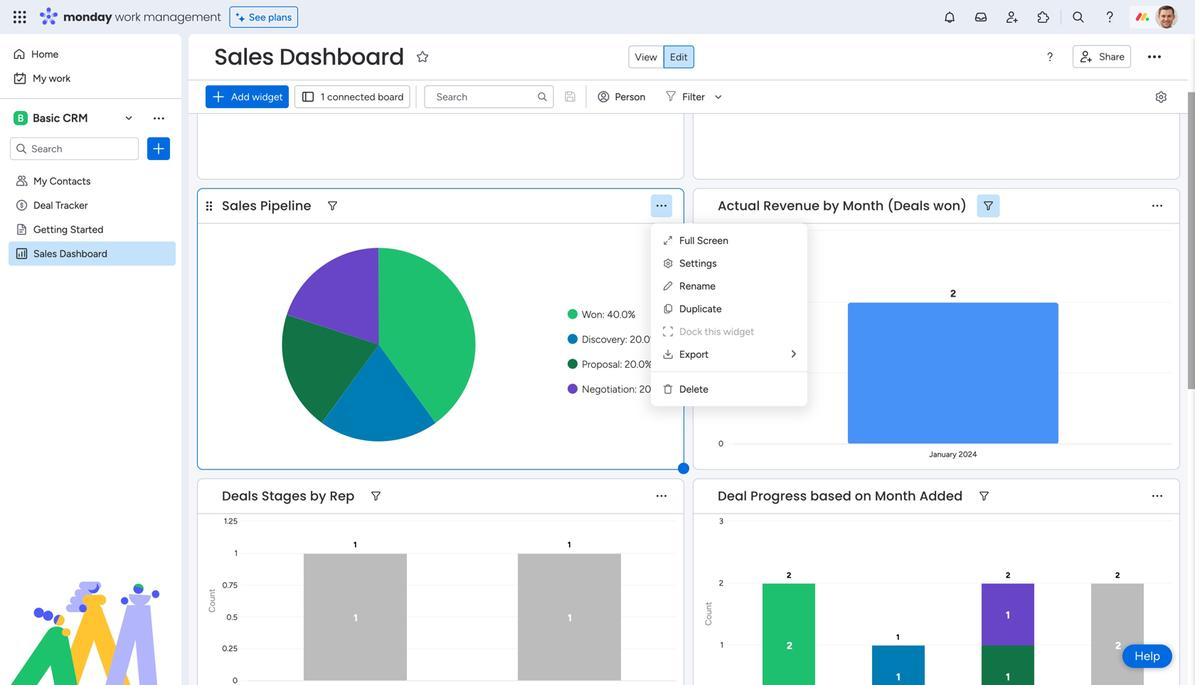 Task type: locate. For each thing, give the bounding box(es) containing it.
work
[[115, 9, 141, 25], [49, 72, 71, 84]]

: down 40.0%
[[625, 333, 628, 346]]

1 vertical spatial more dots image
[[1153, 491, 1163, 502]]

basic crm
[[33, 111, 88, 125]]

0 horizontal spatial sales dashboard
[[33, 248, 107, 260]]

update feed image
[[974, 10, 989, 24]]

deal inside field
[[718, 487, 747, 505]]

deal
[[33, 199, 53, 211], [718, 487, 747, 505]]

1 vertical spatial deal
[[718, 487, 747, 505]]

full screen image
[[663, 235, 674, 246]]

plans
[[268, 11, 292, 23]]

1 horizontal spatial widget
[[724, 326, 755, 338]]

export
[[680, 348, 709, 360]]

deals
[[222, 487, 258, 505]]

connected
[[327, 91, 376, 103]]

crm
[[63, 111, 88, 125]]

sales inside field
[[222, 197, 257, 215]]

dashboard
[[279, 41, 404, 73], [59, 248, 107, 260]]

based
[[811, 487, 852, 505]]

1 horizontal spatial dapulse drag handle 3 image
[[702, 201, 708, 211]]

deal for deal tracker
[[33, 199, 53, 211]]

20.0% for negotiation : 20.0%
[[640, 383, 668, 395]]

sales dashboard banner
[[189, 34, 1189, 114]]

my inside option
[[33, 72, 46, 84]]

0 vertical spatial widget
[[252, 91, 283, 103]]

None search field
[[425, 85, 554, 108]]

on
[[855, 487, 872, 505]]

widget
[[252, 91, 283, 103], [724, 326, 755, 338]]

tracker
[[55, 199, 88, 211]]

1 more dots image from the top
[[657, 201, 667, 211]]

Actual Revenue by Month (Deals won) field
[[715, 197, 971, 215]]

1 vertical spatial by
[[310, 487, 326, 505]]

view button
[[629, 46, 664, 68]]

dashboard down started
[[59, 248, 107, 260]]

workspace options image
[[152, 111, 166, 125]]

deal inside list box
[[33, 199, 53, 211]]

0 vertical spatial month
[[843, 197, 884, 215]]

20.0%
[[630, 333, 658, 346], [625, 358, 653, 370], [640, 383, 668, 395]]

full screen
[[680, 235, 729, 247]]

sales right public dashboard "image" at the left top of page
[[33, 248, 57, 260]]

my down home
[[33, 72, 46, 84]]

0 vertical spatial dashboard
[[279, 41, 404, 73]]

2 dapulse drag handle 3 image from the left
[[702, 201, 708, 211]]

sales left pipeline on the left top of the page
[[222, 197, 257, 215]]

1 vertical spatial month
[[875, 487, 917, 505]]

duplicate
[[680, 303, 722, 315]]

edit button
[[664, 46, 695, 68]]

1 connected board
[[321, 91, 404, 103]]

dapulse drag handle 3 image left 'actual' on the right of page
[[702, 201, 708, 211]]

dapulse drag handle 3 image left sales pipeline field
[[206, 201, 212, 211]]

dashboard up 'connected'
[[279, 41, 404, 73]]

0 vertical spatial my
[[33, 72, 46, 84]]

my inside list box
[[33, 175, 47, 187]]

1 vertical spatial sales
[[222, 197, 257, 215]]

menu containing full screen
[[651, 223, 808, 406]]

discovery
[[582, 333, 625, 346]]

2 vertical spatial 20.0%
[[640, 383, 668, 395]]

my work link
[[9, 67, 173, 90]]

1 vertical spatial widget
[[724, 326, 755, 338]]

getting
[[33, 223, 68, 236]]

1 horizontal spatial dashboard
[[279, 41, 404, 73]]

deal for deal progress based on month added
[[718, 487, 747, 505]]

dapulse drag handle 3 image
[[206, 201, 212, 211], [702, 201, 708, 211]]

1 horizontal spatial by
[[823, 197, 840, 215]]

month inside actual revenue by month (deals won) field
[[843, 197, 884, 215]]

list box
[[0, 166, 181, 458]]

sales dashboard up the 1
[[214, 41, 404, 73]]

sales
[[214, 41, 274, 73], [222, 197, 257, 215], [33, 248, 57, 260]]

work inside option
[[49, 72, 71, 84]]

share button
[[1073, 45, 1132, 68]]

workspace selection element
[[14, 110, 90, 127]]

dapulse drag handle 3 image for sales
[[206, 201, 212, 211]]

widget right "add" in the top of the page
[[252, 91, 283, 103]]

:
[[603, 309, 605, 321], [625, 333, 628, 346], [620, 358, 622, 370], [635, 383, 637, 395]]

month left (deals
[[843, 197, 884, 215]]

home link
[[9, 43, 173, 65]]

by left "rep"
[[310, 487, 326, 505]]

option
[[0, 168, 181, 171]]

my work option
[[9, 67, 173, 90]]

delete
[[680, 383, 709, 395]]

0 vertical spatial by
[[823, 197, 840, 215]]

by
[[823, 197, 840, 215], [310, 487, 326, 505]]

0 vertical spatial more dots image
[[1153, 201, 1163, 211]]

1 horizontal spatial sales dashboard
[[214, 41, 404, 73]]

1 vertical spatial work
[[49, 72, 71, 84]]

my work
[[33, 72, 71, 84]]

: for discovery
[[625, 333, 628, 346]]

sales dashboard inside list box
[[33, 248, 107, 260]]

proposal
[[582, 358, 620, 370]]

0 vertical spatial work
[[115, 9, 141, 25]]

: for won
[[603, 309, 605, 321]]

1 vertical spatial sales dashboard
[[33, 248, 107, 260]]

delete image
[[663, 384, 674, 395]]

notifications image
[[943, 10, 957, 24]]

more options image
[[1149, 50, 1162, 64]]

see plans button
[[230, 6, 298, 28]]

work for my
[[49, 72, 71, 84]]

20.0% down the export image on the right bottom of the page
[[640, 383, 668, 395]]

sales dashboard
[[214, 41, 404, 73], [33, 248, 107, 260]]

work right the monday
[[115, 9, 141, 25]]

dock
[[680, 326, 703, 338]]

rep
[[330, 487, 355, 505]]

person
[[615, 91, 646, 103]]

1 vertical spatial my
[[33, 175, 47, 187]]

settings
[[680, 257, 717, 269]]

list box containing my contacts
[[0, 166, 181, 458]]

1 vertical spatial dashboard
[[59, 248, 107, 260]]

0 horizontal spatial dapulse drag handle 3 image
[[206, 201, 212, 211]]

deal left progress
[[718, 487, 747, 505]]

dock this widget menu item
[[663, 323, 796, 340]]

invite members image
[[1006, 10, 1020, 24]]

1 vertical spatial 20.0%
[[625, 358, 653, 370]]

0 vertical spatial 20.0%
[[630, 333, 658, 346]]

1 horizontal spatial work
[[115, 9, 141, 25]]

0 horizontal spatial dashboard
[[59, 248, 107, 260]]

: down discovery : 20.0%
[[620, 358, 622, 370]]

deal up getting
[[33, 199, 53, 211]]

won)
[[934, 197, 967, 215]]

1 dapulse drag handle 3 image from the left
[[206, 201, 212, 211]]

sales for sales pipeline field
[[222, 197, 257, 215]]

work down home
[[49, 72, 71, 84]]

more dots image
[[1153, 201, 1163, 211], [1153, 491, 1163, 502]]

menu image
[[1045, 51, 1056, 63]]

widget inside menu item
[[724, 326, 755, 338]]

widget inside popup button
[[252, 91, 283, 103]]

b
[[18, 112, 24, 124]]

0 vertical spatial sales dashboard
[[214, 41, 404, 73]]

0 horizontal spatial work
[[49, 72, 71, 84]]

0 vertical spatial more dots image
[[657, 201, 667, 211]]

20.0% left dock this widget 'image'
[[630, 333, 658, 346]]

: left 40.0%
[[603, 309, 605, 321]]

$104,000
[[327, 55, 555, 117]]

1 vertical spatial more dots image
[[657, 491, 667, 502]]

my left contacts
[[33, 175, 47, 187]]

started
[[70, 223, 103, 236]]

dock this widget image
[[663, 326, 674, 337]]

20.0% up negotiation : 20.0%
[[625, 358, 653, 370]]

duplicate image
[[663, 303, 674, 315]]

$208,000
[[819, 55, 1055, 117]]

menu
[[651, 223, 808, 406]]

0 vertical spatial sales
[[214, 41, 274, 73]]

management
[[144, 9, 221, 25]]

0 horizontal spatial widget
[[252, 91, 283, 103]]

search everything image
[[1072, 10, 1086, 24]]

0 vertical spatial deal
[[33, 199, 53, 211]]

basic
[[33, 111, 60, 125]]

my
[[33, 72, 46, 84], [33, 175, 47, 187]]

sales dashboard down the getting started
[[33, 248, 107, 260]]

more dots image
[[657, 201, 667, 211], [657, 491, 667, 502]]

lottie animation element
[[0, 542, 181, 685]]

work for monday
[[115, 9, 141, 25]]

my contacts
[[33, 175, 91, 187]]

0 horizontal spatial by
[[310, 487, 326, 505]]

month right on
[[875, 487, 917, 505]]

sales pipeline
[[222, 197, 312, 215]]

: down 'proposal : 20.0%'
[[635, 383, 637, 395]]

arrow down image
[[710, 88, 727, 105]]

Filter dashboard by text search field
[[425, 85, 554, 108]]

widget right this at the top of the page
[[724, 326, 755, 338]]

sales up add widget popup button at top
[[214, 41, 274, 73]]

month
[[843, 197, 884, 215], [875, 487, 917, 505]]

20.0% for proposal : 20.0%
[[625, 358, 653, 370]]

1
[[321, 91, 325, 103]]

workspace image
[[14, 110, 28, 126]]

negotiation
[[582, 383, 635, 395]]

monday work management
[[63, 9, 221, 25]]

see plans
[[249, 11, 292, 23]]

2 vertical spatial sales
[[33, 248, 57, 260]]

negotiation : 20.0%
[[582, 383, 668, 395]]

0 horizontal spatial deal
[[33, 199, 53, 211]]

stages
[[262, 487, 307, 505]]

1 horizontal spatial deal
[[718, 487, 747, 505]]

won : 40.0%
[[582, 309, 636, 321]]

1 more dots image from the top
[[1153, 201, 1163, 211]]

by right revenue
[[823, 197, 840, 215]]

sales inside banner
[[214, 41, 274, 73]]



Task type: describe. For each thing, give the bounding box(es) containing it.
: for negotiation
[[635, 383, 637, 395]]

proposal : 20.0%
[[582, 358, 653, 370]]

revenue
[[764, 197, 820, 215]]

: for proposal
[[620, 358, 622, 370]]

2 more dots image from the top
[[657, 491, 667, 502]]

my for my work
[[33, 72, 46, 84]]

person button
[[593, 85, 654, 108]]

settings image
[[1154, 89, 1169, 104]]

(deals
[[888, 197, 930, 215]]

help
[[1135, 649, 1161, 664]]

add widget
[[231, 91, 283, 103]]

contacts
[[50, 175, 91, 187]]

Sales Dashboard field
[[211, 41, 408, 73]]

by for revenue
[[823, 197, 840, 215]]

Deals Stages by Rep field
[[219, 487, 358, 506]]

monday
[[63, 9, 112, 25]]

sales for the sales dashboard field
[[214, 41, 274, 73]]

dapulse drag handle 3 image for actual
[[702, 201, 708, 211]]

by for stages
[[310, 487, 326, 505]]

dashboard inside list box
[[59, 248, 107, 260]]

my for my contacts
[[33, 175, 47, 187]]

dashboard inside banner
[[279, 41, 404, 73]]

sales inside list box
[[33, 248, 57, 260]]

screen
[[697, 235, 729, 247]]

this
[[705, 326, 721, 338]]

deals stages by rep
[[222, 487, 355, 505]]

see
[[249, 11, 266, 23]]

edit
[[670, 51, 688, 63]]

1 connected board button
[[295, 85, 410, 108]]

added
[[920, 487, 963, 505]]

settings image
[[663, 258, 674, 269]]

help button
[[1123, 645, 1173, 668]]

home option
[[9, 43, 173, 65]]

pipeline
[[260, 197, 312, 215]]

public board image
[[15, 223, 28, 236]]

actual revenue by month (deals won)
[[718, 197, 967, 215]]

none search field inside sales dashboard banner
[[425, 85, 554, 108]]

add widget button
[[206, 85, 289, 108]]

export image
[[663, 349, 674, 360]]

rename
[[680, 280, 716, 292]]

home
[[31, 48, 58, 60]]

Sales Pipeline field
[[219, 197, 315, 215]]

filter button
[[660, 85, 727, 108]]

2 more dots image from the top
[[1153, 491, 1163, 502]]

actual
[[718, 197, 760, 215]]

Search in workspace field
[[30, 141, 119, 157]]

add to favorites image
[[416, 49, 430, 64]]

view
[[635, 51, 658, 63]]

deal tracker
[[33, 199, 88, 211]]

monday marketplace image
[[1037, 10, 1051, 24]]

deal progress based on month added
[[718, 487, 963, 505]]

display modes group
[[629, 46, 695, 68]]

lottie animation image
[[0, 542, 181, 685]]

options image
[[152, 142, 166, 156]]

rename image
[[663, 280, 674, 292]]

full
[[680, 235, 695, 247]]

terry turtle image
[[1156, 6, 1179, 28]]

40.0%
[[607, 309, 636, 321]]

discovery : 20.0%
[[582, 333, 658, 346]]

won
[[582, 309, 603, 321]]

add
[[231, 91, 250, 103]]

search image
[[537, 91, 548, 102]]

filter
[[683, 91, 705, 103]]

Deal Progress based on Month Added field
[[715, 487, 967, 506]]

list arrow image
[[792, 349, 796, 359]]

board
[[378, 91, 404, 103]]

select product image
[[13, 10, 27, 24]]

getting started
[[33, 223, 103, 236]]

month inside the deal progress based on month added field
[[875, 487, 917, 505]]

sales dashboard inside banner
[[214, 41, 404, 73]]

help image
[[1103, 10, 1117, 24]]

share
[[1100, 51, 1125, 63]]

dock this widget
[[680, 326, 755, 338]]

20.0% for discovery : 20.0%
[[630, 333, 658, 346]]

public dashboard image
[[15, 247, 28, 260]]

progress
[[751, 487, 807, 505]]



Task type: vqa. For each thing, say whether or not it's contained in the screenshot.
the left shareable board Image
no



